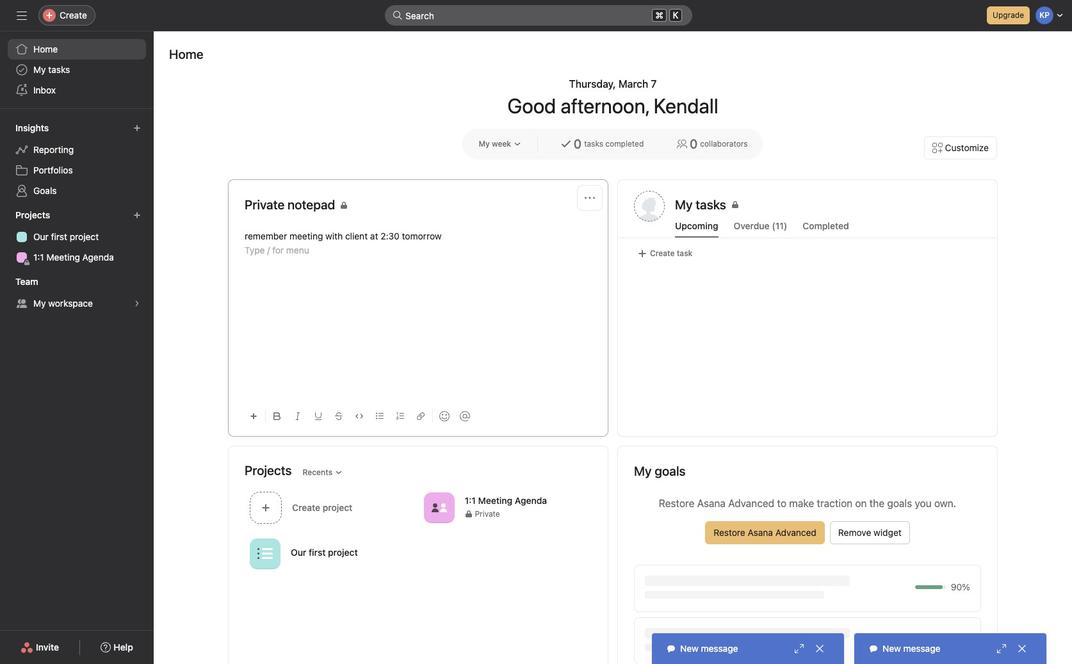 Task type: locate. For each thing, give the bounding box(es) containing it.
my left week
[[479, 139, 490, 149]]

0 vertical spatial private
[[245, 197, 285, 212]]

1 expand new message image from the left
[[794, 644, 804, 654]]

asana for restore asana advanced to make traction on the goals you own.
[[697, 498, 726, 509]]

0 vertical spatial first
[[51, 231, 67, 242]]

1 horizontal spatial our first project
[[291, 547, 358, 558]]

1 vertical spatial asana
[[748, 527, 773, 538]]

asana up restore asana advanced
[[697, 498, 726, 509]]

create
[[60, 10, 87, 20], [650, 248, 675, 258]]

expand new message image
[[794, 644, 804, 654], [996, 644, 1007, 654]]

0 vertical spatial tasks
[[48, 64, 70, 75]]

0 left collaborators
[[690, 136, 698, 151]]

home inside global element
[[33, 44, 58, 54]]

1 horizontal spatial 0
[[690, 136, 698, 151]]

project down goals link
[[70, 231, 99, 242]]

completed
[[605, 139, 644, 149]]

upcoming
[[675, 220, 718, 231]]

restore inside button
[[714, 527, 745, 538]]

my tasks link
[[8, 60, 146, 80]]

0 horizontal spatial 1:1
[[33, 252, 44, 263]]

our first project link down projects popup button
[[8, 227, 146, 247]]

remember
[[245, 231, 287, 241]]

inbox
[[33, 85, 56, 95]]

our first project link
[[8, 227, 146, 247], [291, 547, 358, 558]]

my goals
[[634, 464, 686, 478]]

meeting
[[46, 252, 80, 263], [478, 495, 512, 506]]

good
[[507, 94, 556, 118]]

restore for restore asana advanced
[[714, 527, 745, 538]]

our inside projects element
[[33, 231, 49, 242]]

0 horizontal spatial first
[[51, 231, 67, 242]]

remove widget
[[838, 527, 902, 538]]

remember meeting with client at 2:30 tomorrow document
[[245, 229, 592, 396]]

completed button
[[803, 220, 849, 238]]

0 vertical spatial our first project
[[33, 231, 99, 242]]

new message for expand new message icon related to close icon
[[882, 643, 940, 654]]

1 vertical spatial create
[[650, 248, 675, 258]]

0 horizontal spatial tasks
[[48, 64, 70, 75]]

0 horizontal spatial advanced
[[728, 498, 774, 509]]

k
[[673, 10, 678, 20]]

team button
[[13, 273, 50, 291]]

0 vertical spatial advanced
[[728, 498, 774, 509]]

1:1 meeting agenda
[[33, 252, 114, 263], [465, 495, 547, 506]]

new message
[[680, 643, 738, 654], [882, 643, 940, 654]]

agenda
[[82, 252, 114, 263], [515, 495, 547, 506]]

0 horizontal spatial 1:1 meeting agenda link
[[8, 247, 146, 268]]

0 vertical spatial restore
[[659, 498, 694, 509]]

create left task
[[650, 248, 675, 258]]

0 horizontal spatial our
[[33, 231, 49, 242]]

private for private notepad
[[245, 197, 285, 212]]

close image
[[815, 644, 825, 654]]

private right 'people' icon
[[475, 509, 500, 519]]

1 horizontal spatial private
[[475, 509, 500, 519]]

toolbar
[[245, 402, 592, 430]]

portfolios
[[33, 165, 73, 175]]

restore asana advanced to make traction on the goals you own.
[[659, 498, 956, 509]]

0 horizontal spatial expand new message image
[[794, 644, 804, 654]]

private for private
[[475, 509, 500, 519]]

0 vertical spatial project
[[70, 231, 99, 242]]

0 horizontal spatial asana
[[697, 498, 726, 509]]

advanced down make
[[775, 527, 816, 538]]

tasks
[[48, 64, 70, 75], [584, 139, 603, 149]]

projects
[[15, 209, 50, 220], [245, 463, 292, 477]]

meeting right 'people' icon
[[478, 495, 512, 506]]

our first project down create project link
[[291, 547, 358, 558]]

1:1 meeting agenda link inside projects element
[[8, 247, 146, 268]]

7
[[651, 78, 657, 90]]

1:1
[[33, 252, 44, 263], [465, 495, 476, 506]]

1 vertical spatial my
[[479, 139, 490, 149]]

workspace
[[48, 298, 93, 309]]

my tasks
[[33, 64, 70, 75]]

0 horizontal spatial our first project link
[[8, 227, 146, 247]]

my inside global element
[[33, 64, 46, 75]]

on
[[855, 498, 867, 509]]

0 horizontal spatial 0
[[574, 136, 582, 151]]

create up the home link
[[60, 10, 87, 20]]

0 horizontal spatial projects
[[15, 209, 50, 220]]

first down "create project"
[[309, 547, 326, 558]]

private up remember
[[245, 197, 285, 212]]

my inside dropdown button
[[479, 139, 490, 149]]

0 horizontal spatial 1:1 meeting agenda
[[33, 252, 114, 263]]

meeting inside projects element
[[46, 252, 80, 263]]

tasks completed
[[584, 139, 644, 149]]

1 vertical spatial agenda
[[515, 495, 547, 506]]

1 vertical spatial first
[[309, 547, 326, 558]]

1 horizontal spatial agenda
[[515, 495, 547, 506]]

create task button
[[634, 245, 696, 263]]

1 horizontal spatial project
[[328, 547, 358, 558]]

1 horizontal spatial advanced
[[775, 527, 816, 538]]

create inside button
[[650, 248, 675, 258]]

1 horizontal spatial asana
[[748, 527, 773, 538]]

asana down restore asana advanced to make traction on the goals you own. on the bottom right of page
[[748, 527, 773, 538]]

2 expand new message image from the left
[[996, 644, 1007, 654]]

projects inside popup button
[[15, 209, 50, 220]]

home link
[[8, 39, 146, 60]]

my workspace link
[[8, 293, 146, 314]]

1 vertical spatial our first project
[[291, 547, 358, 558]]

list image
[[257, 546, 273, 561]]

asana for restore asana advanced
[[748, 527, 773, 538]]

0 vertical spatial 1:1 meeting agenda
[[33, 252, 114, 263]]

our right list icon
[[291, 547, 306, 558]]

our
[[33, 231, 49, 242], [291, 547, 306, 558]]

0
[[574, 136, 582, 151], [690, 136, 698, 151]]

thursday,
[[569, 78, 616, 90]]

2 0 from the left
[[690, 136, 698, 151]]

1:1 up team "popup button"
[[33, 252, 44, 263]]

1 vertical spatial projects
[[245, 463, 292, 477]]

project down create project link
[[328, 547, 358, 558]]

my down team "popup button"
[[33, 298, 46, 309]]

0 left tasks completed
[[574, 136, 582, 151]]

1 horizontal spatial create
[[650, 248, 675, 258]]

0 horizontal spatial private
[[245, 197, 285, 212]]

invite
[[36, 642, 59, 653]]

agenda inside projects element
[[82, 252, 114, 263]]

⌘
[[655, 10, 663, 20]]

advanced inside button
[[775, 527, 816, 538]]

meeting up teams element
[[46, 252, 80, 263]]

goals
[[33, 185, 57, 196]]

restore
[[659, 498, 694, 509], [714, 527, 745, 538]]

create task
[[650, 248, 693, 258]]

collaborators
[[700, 139, 748, 149]]

our down projects popup button
[[33, 231, 49, 242]]

0 vertical spatial projects
[[15, 209, 50, 220]]

my inside teams element
[[33, 298, 46, 309]]

strikethrough image
[[335, 412, 343, 420]]

numbered list image
[[396, 412, 404, 420]]

1 0 from the left
[[574, 136, 582, 151]]

0 horizontal spatial agenda
[[82, 252, 114, 263]]

expand new message image left close icon
[[996, 644, 1007, 654]]

private notepad
[[245, 197, 335, 212]]

1:1 right 'people' icon
[[465, 495, 476, 506]]

recents
[[303, 467, 332, 477]]

1 vertical spatial 1:1 meeting agenda link
[[465, 495, 547, 506]]

upgrade
[[993, 10, 1024, 20]]

first
[[51, 231, 67, 242], [309, 547, 326, 558]]

customize button
[[924, 136, 997, 159]]

1 horizontal spatial new message
[[882, 643, 940, 654]]

first inside projects element
[[51, 231, 67, 242]]

1 horizontal spatial tasks
[[584, 139, 603, 149]]

march
[[619, 78, 648, 90]]

goals link
[[8, 181, 146, 201]]

afternoon,
[[561, 94, 649, 118]]

help button
[[92, 636, 141, 659]]

advanced left to
[[728, 498, 774, 509]]

my tasks link
[[675, 196, 981, 216]]

1:1 inside projects element
[[33, 252, 44, 263]]

private
[[245, 197, 285, 212], [475, 509, 500, 519]]

0 vertical spatial our first project link
[[8, 227, 146, 247]]

remove widget button
[[830, 521, 910, 544]]

1:1 meeting agenda link
[[8, 247, 146, 268], [465, 495, 547, 506]]

0 vertical spatial 1:1
[[33, 252, 44, 263]]

1 vertical spatial our first project link
[[291, 547, 358, 558]]

1 horizontal spatial our
[[291, 547, 306, 558]]

0 vertical spatial asana
[[697, 498, 726, 509]]

expand new message image left close image
[[794, 644, 804, 654]]

projects down goals
[[15, 209, 50, 220]]

asana inside button
[[748, 527, 773, 538]]

0 vertical spatial meeting
[[46, 252, 80, 263]]

1 horizontal spatial restore
[[714, 527, 745, 538]]

0 vertical spatial my
[[33, 64, 46, 75]]

0 vertical spatial our
[[33, 231, 49, 242]]

1 vertical spatial meeting
[[478, 495, 512, 506]]

0 horizontal spatial restore
[[659, 498, 694, 509]]

people image
[[431, 500, 447, 515]]

restore for restore asana advanced to make traction on the goals you own.
[[659, 498, 694, 509]]

projects element
[[0, 204, 154, 270]]

projects left recents
[[245, 463, 292, 477]]

close image
[[1017, 644, 1027, 654]]

code image
[[355, 412, 363, 420]]

1 horizontal spatial 1:1
[[465, 495, 476, 506]]

home
[[33, 44, 58, 54], [169, 47, 203, 61]]

invite button
[[12, 636, 67, 659]]

None field
[[385, 5, 692, 26]]

create for create task
[[650, 248, 675, 258]]

project
[[70, 231, 99, 242], [328, 547, 358, 558]]

0 horizontal spatial create
[[60, 10, 87, 20]]

underline image
[[314, 412, 322, 420]]

0 vertical spatial agenda
[[82, 252, 114, 263]]

our first project down projects popup button
[[33, 231, 99, 242]]

week
[[492, 139, 511, 149]]

at mention image
[[460, 411, 470, 421]]

customize
[[945, 142, 989, 153]]

0 vertical spatial create
[[60, 10, 87, 20]]

1 vertical spatial private
[[475, 509, 500, 519]]

1 vertical spatial advanced
[[775, 527, 816, 538]]

1 new message from the left
[[680, 643, 738, 654]]

overdue (11) button
[[734, 220, 787, 238]]

to
[[777, 498, 786, 509]]

my
[[33, 64, 46, 75], [479, 139, 490, 149], [33, 298, 46, 309]]

1 horizontal spatial 1:1 meeting agenda
[[465, 495, 547, 506]]

my for my workspace
[[33, 298, 46, 309]]

(11)
[[772, 220, 787, 231]]

0 horizontal spatial our first project
[[33, 231, 99, 242]]

upcoming button
[[675, 220, 718, 238]]

our first project
[[33, 231, 99, 242], [291, 547, 358, 558]]

first down projects popup button
[[51, 231, 67, 242]]

bulleted list image
[[376, 412, 384, 420]]

2 new message from the left
[[882, 643, 940, 654]]

advanced
[[728, 498, 774, 509], [775, 527, 816, 538]]

tasks up inbox
[[48, 64, 70, 75]]

1 vertical spatial restore
[[714, 527, 745, 538]]

new project or portfolio image
[[133, 211, 141, 219]]

asana
[[697, 498, 726, 509], [748, 527, 773, 538]]

insert an object image
[[250, 412, 257, 420]]

tasks left "completed"
[[584, 139, 603, 149]]

0 vertical spatial 1:1 meeting agenda link
[[8, 247, 146, 268]]

1 horizontal spatial expand new message image
[[996, 644, 1007, 654]]

0 horizontal spatial meeting
[[46, 252, 80, 263]]

create inside dropdown button
[[60, 10, 87, 20]]

0 horizontal spatial home
[[33, 44, 58, 54]]

the
[[870, 498, 885, 509]]

0 horizontal spatial new message
[[680, 643, 738, 654]]

2 vertical spatial my
[[33, 298, 46, 309]]

our first project link down create project link
[[291, 547, 358, 558]]

my up inbox
[[33, 64, 46, 75]]



Task type: vqa. For each thing, say whether or not it's contained in the screenshot.
workspace
yes



Task type: describe. For each thing, give the bounding box(es) containing it.
portfolios link
[[8, 160, 146, 181]]

thursday, march 7 good afternoon, kendall
[[507, 78, 718, 118]]

actions image
[[585, 193, 595, 203]]

link image
[[417, 412, 425, 420]]

global element
[[0, 31, 154, 108]]

expand new message image for close image
[[794, 644, 804, 654]]

make
[[789, 498, 814, 509]]

1:1 meeting agenda inside projects element
[[33, 252, 114, 263]]

see details, my workspace image
[[133, 300, 141, 307]]

1 vertical spatial project
[[328, 547, 358, 558]]

advanced for restore asana advanced
[[775, 527, 816, 538]]

client
[[345, 231, 368, 241]]

insights
[[15, 122, 49, 133]]

own.
[[934, 498, 956, 509]]

completed
[[803, 220, 849, 231]]

create for create
[[60, 10, 87, 20]]

create project link
[[245, 488, 419, 529]]

1 horizontal spatial meeting
[[478, 495, 512, 506]]

1 horizontal spatial 1:1 meeting agenda link
[[465, 495, 547, 506]]

upgrade button
[[987, 6, 1030, 24]]

projects button
[[13, 206, 62, 224]]

75%
[[952, 634, 970, 645]]

you
[[915, 498, 932, 509]]

create project
[[292, 502, 352, 513]]

widget
[[874, 527, 902, 538]]

tasks inside global element
[[48, 64, 70, 75]]

overdue (11)
[[734, 220, 787, 231]]

1 horizontal spatial projects
[[245, 463, 292, 477]]

expand new message image for close icon
[[996, 644, 1007, 654]]

teams element
[[0, 270, 154, 316]]

2:30
[[381, 231, 399, 241]]

insights element
[[0, 117, 154, 204]]

1 vertical spatial 1:1 meeting agenda
[[465, 495, 547, 506]]

1 vertical spatial 1:1
[[465, 495, 476, 506]]

new message for close image expand new message icon
[[680, 643, 738, 654]]

restore asana advanced
[[714, 527, 816, 538]]

new insights image
[[133, 124, 141, 132]]

task
[[677, 248, 693, 258]]

inbox link
[[8, 80, 146, 101]]

1 vertical spatial tasks
[[584, 139, 603, 149]]

bold image
[[273, 412, 281, 420]]

Search tasks, projects, and more text field
[[385, 5, 692, 26]]

my week
[[479, 139, 511, 149]]

my workspace
[[33, 298, 93, 309]]

create button
[[38, 5, 95, 26]]

overdue
[[734, 220, 770, 231]]

1 horizontal spatial our first project link
[[291, 547, 358, 558]]

our first project inside projects element
[[33, 231, 99, 242]]

notepad
[[288, 197, 335, 212]]

tomorrow
[[402, 231, 442, 241]]

1 horizontal spatial first
[[309, 547, 326, 558]]

meeting
[[289, 231, 323, 241]]

recents button
[[297, 463, 348, 481]]

my tasks
[[675, 197, 726, 212]]

1 vertical spatial our
[[291, 547, 306, 558]]

0 horizontal spatial project
[[70, 231, 99, 242]]

my week button
[[473, 135, 527, 153]]

team
[[15, 276, 38, 287]]

goals
[[887, 498, 912, 509]]

restore asana advanced button
[[705, 521, 825, 544]]

my for my tasks
[[33, 64, 46, 75]]

hide sidebar image
[[17, 10, 27, 20]]

remove
[[838, 527, 871, 538]]

0 for tasks completed
[[574, 136, 582, 151]]

my for my week
[[479, 139, 490, 149]]

prominent image
[[393, 10, 403, 20]]

with
[[325, 231, 343, 241]]

reporting
[[33, 144, 74, 155]]

italics image
[[294, 412, 302, 420]]

kendall
[[654, 94, 718, 118]]

remember meeting with client at 2:30 tomorrow
[[245, 231, 442, 241]]

90%
[[951, 582, 970, 592]]

traction
[[817, 498, 853, 509]]

at
[[370, 231, 378, 241]]

advanced for restore asana advanced to make traction on the goals you own.
[[728, 498, 774, 509]]

help
[[114, 642, 133, 653]]

0 for collaborators
[[690, 136, 698, 151]]

emoji image
[[439, 411, 450, 421]]

1 horizontal spatial home
[[169, 47, 203, 61]]

reporting link
[[8, 140, 146, 160]]

add profile photo image
[[634, 191, 665, 222]]



